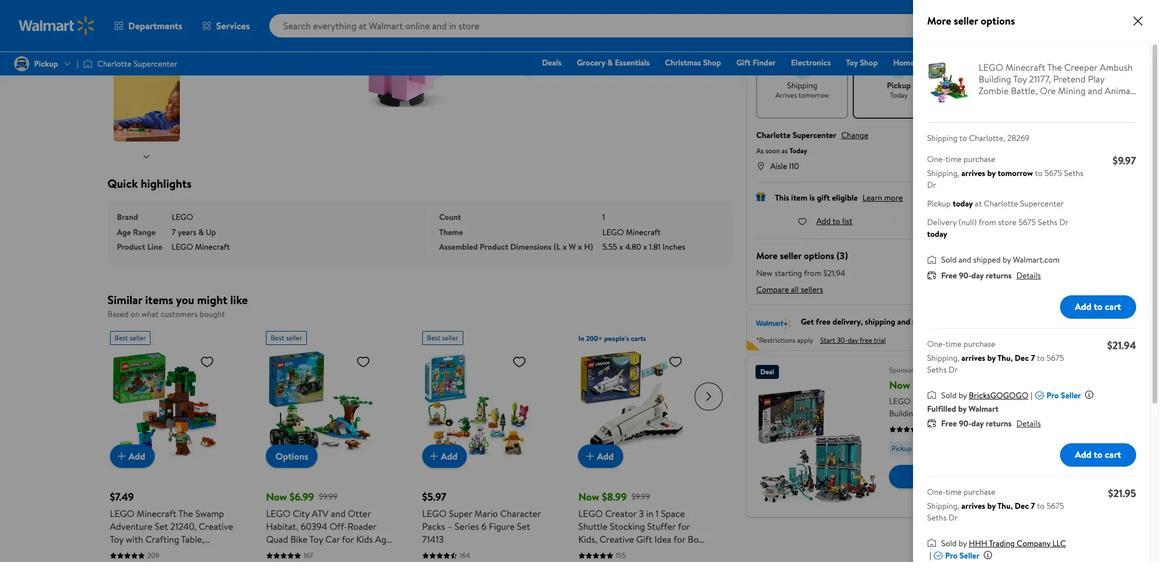 Task type: describe. For each thing, give the bounding box(es) containing it.
time for add to cart button for arrives by thu, dec 7
[[946, 338, 962, 350]]

shipping, arrives by tomorrow
[[927, 168, 1033, 179]]

years
[[178, 226, 196, 238]]

get free delivery, shipping and more* banner
[[746, 310, 1052, 351]]

registry link
[[1000, 56, 1040, 69]]

lego minecraft the creeper ambush building toy 21177, pretend play zombie battle, ore mining and animal care with steve, baby pig & chicken minifigures, gift for kids, boys and girls age 7+ years old - image 4 of 8 image
[[113, 0, 182, 66]]

*restrictions
[[756, 336, 795, 345]]

90- for 1st 'details' button
[[959, 270, 971, 282]]

1 vertical spatial add to cart image
[[933, 470, 947, 484]]

supercenter inside more seller options dialog
[[1020, 198, 1064, 210]]

209
[[147, 551, 159, 561]]

0 vertical spatial add to cart image
[[427, 450, 441, 464]]

as
[[782, 146, 788, 156]]

might
[[197, 292, 227, 308]]

2 x from the left
[[578, 241, 582, 253]]

delivery (null) from store 5675 seths dr today
[[927, 217, 1068, 240]]

delivery today
[[981, 80, 1011, 100]]

for inside $7.49 lego minecraft the swamp adventure set 21240, creative toy with crafting table, mangrove tree and alex figure, great stocking stuffer for kids
[[203, 559, 215, 563]]

$21.94
[[823, 268, 845, 279]]

best seller for $7.49
[[115, 333, 146, 343]]

kids inside $7.49 lego minecraft the swamp adventure set 21240, creative toy with crafting table, mangrove tree and alex figure, great stocking stuffer for kids
[[218, 559, 234, 563]]

gift inside now $8.99 $9.99 lego creator 3 in 1 space shuttle stocking stuffer for kids, creative gift idea for boys and girls ages 6 , build and rebuild this space shuttle
[[636, 534, 652, 546]]

stuffer inside $7.49 lego minecraft the swamp adventure set 21240, creative toy with crafting table, mangrove tree and alex figure, great stocking stuffer for kids
[[173, 559, 201, 563]]

add to cart for arrives by thu, dec 7
[[1075, 449, 1121, 462]]

delivery,
[[833, 316, 863, 328]]

one debit link
[[1045, 56, 1095, 69]]

today inside delivery (null) from store 5675 seths dr today
[[927, 228, 947, 240]]

add to favorites list, lego creator 3 in 1 space shuttle stocking stuffer for kids, creative gift idea for boys and girls ages 6 , build and rebuild this space shuttle toy into an astronaut figure or a spaceship, 31134 image
[[669, 355, 683, 370]]

1 horizontal spatial free
[[860, 336, 872, 345]]

best seller for now
[[271, 333, 302, 343]]

1 returns from the top
[[986, 270, 1012, 282]]

2 arrives from the top
[[962, 352, 985, 364]]

eligible
[[832, 192, 858, 204]]

toy shop link
[[841, 56, 883, 69]]

from inside delivery (null) from store 5675 seths dr today
[[979, 217, 996, 228]]

| for sold by bricksgogogo
[[1031, 390, 1033, 402]]

arrives
[[775, 90, 797, 100]]

2 one- from the top
[[927, 338, 946, 350]]

add to cart button for pickup
[[1060, 295, 1136, 319]]

trading
[[989, 538, 1015, 550]]

table,
[[181, 534, 204, 546]]

lego inside now $6.99 $9.99 lego city atv and otter habitat, 60394 off-roader quad bike toy car for kids age 5 plus, animal playset with wildlife figures, learnin
[[266, 508, 291, 521]]

get
[[801, 316, 814, 328]]

in
[[646, 508, 653, 521]]

new
[[756, 268, 772, 279]]

with inside now $6.99 $9.99 lego city atv and otter habitat, 60394 off-roader quad bike toy car for kids age 5 plus, animal playset with wildlife figures, learnin
[[356, 546, 373, 559]]

shop for christmas shop
[[703, 57, 721, 69]]

charlotte inside more seller options dialog
[[984, 198, 1018, 210]]

shipping for arrives
[[787, 80, 817, 91]]

1 thu, from the top
[[997, 352, 1013, 364]]

pickup for today
[[927, 198, 951, 210]]

90- for first 'details' button from the bottom
[[959, 418, 971, 430]]

add to cart image for $7.49
[[115, 450, 129, 464]]

how you'll get this item:
[[756, 33, 868, 47]]

otter
[[348, 508, 371, 521]]

christmas
[[665, 57, 701, 69]]

and inside more seller options dialog
[[959, 254, 971, 266]]

by up trading
[[987, 501, 996, 512]]

essentials
[[615, 57, 650, 69]]

purchase for add to cart button related to pickup
[[964, 153, 996, 165]]

and inside banner
[[897, 316, 910, 328]]

registry
[[981, 216, 1009, 227]]

trial
[[874, 336, 886, 345]]

seller for lego minecraft the swamp adventure set 21240, creative toy with crafting table, mangrove tree and alex figure, great stocking stuffer for kids image
[[130, 333, 146, 343]]

deal
[[760, 367, 774, 377]]

pickup for today
[[887, 80, 911, 91]]

shipping to charlotte, 28269
[[927, 132, 1030, 144]]

learn more button
[[863, 192, 903, 204]]

1 x from the left
[[563, 241, 567, 253]]

deals link
[[537, 56, 567, 69]]

2 shipping, from the top
[[927, 352, 960, 364]]

167
[[303, 551, 313, 561]]

pickup today at charlotte supercenter
[[927, 198, 1064, 210]]

pro for sold by bricksgogogo
[[1047, 390, 1059, 402]]

more for more seller options (3) new starting from $21.94 compare all sellers
[[756, 250, 778, 262]]

the
[[178, 508, 193, 521]]

by up fulfilled by walmart
[[959, 390, 967, 402]]

grocery
[[577, 57, 605, 69]]

electronics link
[[786, 56, 836, 69]]

figure,
[[209, 546, 237, 559]]

one-time purchase for add to cart button related to pickup
[[927, 153, 996, 165]]

3 arrives from the top
[[962, 501, 985, 512]]

0 vertical spatial day
[[971, 270, 984, 282]]

build
[[650, 546, 671, 559]]

lego age range
[[117, 211, 193, 238]]

cart for arrives by thu, dec 7
[[1105, 449, 1121, 462]]

155
[[616, 551, 626, 561]]

toy inside now $6.99 $9.99 lego city atv and otter habitat, 60394 off-roader quad bike toy car for kids age 5 plus, animal playset with wildlife figures, learnin
[[309, 534, 323, 546]]

add to favorites list, lego minecraft the swamp adventure set 21240, creative toy with crafting table, mangrove tree and alex figure, great stocking stuffer for kids image
[[200, 355, 214, 370]]

purchase for add to cart button for arrives by thu, dec 7
[[964, 338, 996, 350]]

(3)
[[837, 250, 848, 262]]

bought
[[200, 308, 225, 320]]

164
[[460, 551, 470, 561]]

stocking inside $7.49 lego minecraft the swamp adventure set 21240, creative toy with crafting table, mangrove tree and alex figure, great stocking stuffer for kids
[[135, 559, 170, 563]]

0 vertical spatial this
[[824, 33, 841, 47]]

shipping
[[865, 316, 895, 328]]

get
[[806, 33, 822, 47]]

pro seller for bricksgogogo
[[1047, 390, 1081, 402]]

71413
[[422, 534, 444, 546]]

lego inside $5.97 lego super mario character packs – series 6 figure set 71413
[[422, 508, 447, 521]]

lego super mario character packs – series 6 figure set 71413 image
[[422, 350, 531, 459]]

finder
[[753, 57, 776, 69]]

by left hhh
[[959, 538, 967, 550]]

& inside 7 years & up product line
[[198, 226, 204, 238]]

next slide for similar items you might like list image
[[695, 383, 723, 411]]

store
[[998, 217, 1017, 228]]

similar
[[107, 292, 142, 308]]

2 to 5675 seths dr from the top
[[927, 352, 1064, 376]]

debit
[[1070, 57, 1090, 69]]

add button for lego minecraft the swamp adventure set 21240, creative toy with crafting table, mangrove tree and alex figure, great stocking stuffer for kids image
[[110, 445, 155, 469]]

intent image for delivery image
[[986, 60, 1005, 79]]

2 free 90-day returns details from the top
[[941, 418, 1041, 430]]

2 vertical spatial day
[[971, 418, 984, 430]]

figure
[[489, 521, 515, 534]]

seller inside dialog
[[954, 13, 978, 28]]

lego inside lego age range
[[172, 211, 193, 223]]

home
[[893, 57, 915, 69]]

4 x from the left
[[643, 241, 647, 253]]

up
[[206, 226, 216, 238]]

tomorrow inside more seller options dialog
[[998, 168, 1033, 179]]

sold for sold and shipped by walmart.com
[[941, 254, 957, 266]]

pro for sold by hhh trading company llc
[[945, 550, 958, 562]]

compare all sellers button
[[756, 284, 823, 296]]

1 shipping, arrives by thu, dec 7 from the top
[[927, 352, 1035, 364]]

set inside $5.97 lego super mario character packs – series 6 figure set 71413
[[517, 521, 530, 534]]

great
[[110, 559, 133, 563]]

this
[[775, 192, 789, 204]]

add button down 92
[[889, 466, 1012, 489]]

2 details button from the top
[[1016, 418, 1041, 430]]

1 details button from the top
[[1016, 270, 1041, 282]]

charlotte inside charlotte supercenter change as soon as today
[[756, 129, 791, 141]]

bike
[[290, 534, 308, 546]]

hhh trading company llc link
[[969, 538, 1066, 550]]

1 shipping, from the top
[[927, 168, 960, 179]]

8
[[1133, 13, 1137, 23]]

5.55
[[602, 241, 617, 253]]

by right shipped
[[1003, 254, 1011, 266]]

next image image
[[142, 152, 151, 161]]

2 vertical spatial 7
[[1031, 501, 1035, 512]]

toy shop
[[846, 57, 878, 69]]

brand
[[117, 211, 138, 223]]

one-time purchase for add to cart button for arrives by thu, dec 7
[[927, 338, 996, 350]]

how
[[756, 33, 777, 47]]

mangrove
[[110, 546, 151, 559]]

| for sold by hhh trading company llc
[[930, 550, 931, 562]]

2 shipping, arrives by thu, dec 7 from the top
[[927, 501, 1035, 512]]

registry
[[1005, 57, 1035, 69]]

add button for lego creator 3 in 1 space shuttle stocking stuffer for kids, creative gift idea for boys and girls ages 6 , build and rebuild this space shuttle toy into an astronaut figure or a spaceship, 31134 image
[[578, 445, 623, 469]]

seths inside delivery (null) from store 5675 seths dr today
[[1038, 217, 1057, 228]]

add to cart button for arrives by thu, dec 7
[[1060, 444, 1136, 467]]

from inside 'more seller options (3) new starting from $21.94 compare all sellers'
[[804, 268, 821, 279]]

2 free from the top
[[941, 418, 957, 430]]

start 30-day free trial
[[820, 336, 886, 345]]

lego inside now $8.99 $9.99 lego creator 3 in 1 space shuttle stocking stuffer for kids, creative gift idea for boys and girls ages 6 , build and rebuild this space shuttle
[[578, 508, 603, 521]]

and left girls
[[578, 546, 593, 559]]

seller inside 'more seller options (3) new starting from $21.94 compare all sellers'
[[780, 250, 802, 262]]

quad
[[266, 534, 288, 546]]

walmart+
[[1105, 57, 1140, 69]]

3 best seller from the left
[[427, 333, 458, 343]]

lego marvel iron man armory toy building set 76216, avengers gift for 7 plus year old kids, boys & girls, iron man pretend play toy, marvel building kit with mk3, mk25 and mk85 suit minifigures image
[[756, 384, 880, 508]]

lego minecraft assembled product dimensions (l x w x h)
[[439, 226, 661, 253]]

lego city atv and otter habitat, 60394 off-roader quad bike toy car for kids age 5 plus, animal playset with wildlife figures, learning to build nature set image
[[266, 350, 375, 459]]

details for 1st 'details' button
[[1016, 270, 1041, 282]]

3 purchase from the top
[[964, 486, 996, 498]]

fulfilled by walmart
[[927, 403, 999, 415]]

assembled
[[439, 241, 478, 253]]

walmart plus image
[[756, 317, 791, 331]]

0 vertical spatial gift
[[736, 57, 751, 69]]

lego creator 3 in 1 space shuttle stocking stuffer for kids, creative gift idea for boys and girls ages 6 , build and rebuild this space shuttle toy into an astronaut figure or a spaceship, 31134 image
[[578, 350, 687, 459]]

learn
[[863, 192, 882, 204]]

now $6.99 $9.99 lego city atv and otter habitat, 60394 off-roader quad bike toy car for kids age 5 plus, animal playset with wildlife figures, learnin
[[266, 490, 391, 563]]

grocery & essentials link
[[572, 56, 655, 69]]

sponsored now $45.00
[[889, 365, 945, 393]]

seller for bricksgogogo
[[1061, 390, 1081, 402]]

one debit
[[1050, 57, 1090, 69]]

1 inside now $8.99 $9.99 lego creator 3 in 1 space shuttle stocking stuffer for kids, creative gift idea for boys and girls ages 6 , build and rebuild this space shuttle
[[656, 508, 659, 521]]

0 horizontal spatial space
[[628, 559, 652, 563]]

seller for the lego super mario character packs – series 6 figure set 71413 image on the left bottom of page
[[442, 333, 458, 343]]

best for now
[[271, 333, 284, 343]]

aisle
[[770, 160, 787, 172]]

deals
[[542, 57, 562, 69]]

items
[[145, 292, 173, 308]]

0 vertical spatial free
[[816, 316, 831, 328]]

200+
[[586, 334, 602, 344]]

this inside now $8.99 $9.99 lego creator 3 in 1 space shuttle stocking stuffer for kids, creative gift idea for boys and girls ages 6 , build and rebuild this space shuttle
[[611, 559, 625, 563]]

more seller options dialog
[[913, 0, 1159, 563]]

21240,
[[170, 521, 196, 534]]

similar items you might like based on what customers bought
[[107, 292, 248, 320]]

product group containing now $8.99
[[578, 327, 709, 563]]

2 vertical spatial pickup
[[892, 444, 912, 454]]



Task type: vqa. For each thing, say whether or not it's contained in the screenshot.
Sold by HHH Trading Company LLC |
yes



Task type: locate. For each thing, give the bounding box(es) containing it.
0 horizontal spatial supercenter
[[793, 129, 837, 141]]

6 inside now $8.99 $9.99 lego creator 3 in 1 space shuttle stocking stuffer for kids, creative gift idea for boys and girls ages 6 , build and rebuild this space shuttle
[[638, 546, 644, 559]]

$9.99 inside now $6.99 $9.99 lego city atv and otter habitat, 60394 off-roader quad bike toy car for kids age 5 plus, animal playset with wildlife figures, learnin
[[319, 491, 337, 503]]

1 horizontal spatial 1
[[656, 508, 659, 521]]

6 inside $5.97 lego super mario character packs – series 6 figure set 71413
[[481, 521, 487, 534]]

more for more seller options
[[927, 13, 951, 28]]

tomorrow
[[799, 90, 829, 100], [998, 168, 1033, 179]]

1 vertical spatial details
[[1016, 418, 1041, 430]]

1 vertical spatial pro seller
[[945, 550, 980, 562]]

and right 'build'
[[673, 546, 687, 559]]

creative inside now $8.99 $9.99 lego creator 3 in 1 space shuttle stocking stuffer for kids, creative gift idea for boys and girls ages 6 , build and rebuild this space shuttle
[[600, 534, 634, 546]]

lego down $7.49
[[110, 508, 134, 521]]

day down the walmart
[[971, 418, 984, 430]]

habitat,
[[266, 521, 298, 534]]

2 vertical spatial one-time purchase
[[927, 486, 996, 498]]

starting
[[775, 268, 802, 279]]

$9.99 up 3
[[632, 491, 650, 503]]

1 vertical spatial delivery
[[927, 217, 957, 228]]

1 vertical spatial shipping, arrives by thu, dec 7
[[927, 501, 1035, 512]]

0 horizontal spatial $9.99
[[319, 491, 337, 503]]

add to cart image
[[115, 450, 129, 464], [583, 450, 597, 464]]

lego minecraft
[[172, 241, 230, 253]]

kids down otter
[[356, 534, 373, 546]]

more inside dialog
[[927, 13, 951, 28]]

h)
[[584, 241, 593, 253]]

electronics
[[791, 57, 831, 69]]

1 horizontal spatial product
[[480, 241, 508, 253]]

today right as
[[790, 146, 807, 156]]

product right 'assembled'
[[480, 241, 508, 253]]

0 vertical spatial space
[[661, 508, 685, 521]]

sellers
[[801, 284, 823, 296]]

lego up kids,
[[578, 508, 603, 521]]

purchase up the sold by bricksgogogo
[[964, 338, 996, 350]]

0 vertical spatial thu,
[[997, 352, 1013, 364]]

2 product from the left
[[480, 241, 508, 253]]

product group containing $5.97
[[422, 327, 553, 563]]

$9.99 for now $6.99
[[319, 491, 337, 503]]

x right w
[[578, 241, 582, 253]]

0 horizontal spatial today
[[790, 146, 807, 156]]

shop right christmas
[[703, 57, 721, 69]]

supercenter inside charlotte supercenter change as soon as today
[[793, 129, 837, 141]]

intent image for shipping image
[[793, 60, 812, 79]]

details down the bricksgogogo link
[[1016, 418, 1041, 430]]

options left (3)
[[804, 250, 834, 262]]

highlights
[[141, 176, 192, 192]]

kids right alex
[[218, 559, 234, 563]]

shipping, arrives by thu, dec 7
[[927, 352, 1035, 364], [927, 501, 1035, 512]]

line
[[147, 241, 162, 253]]

0 horizontal spatial free
[[816, 316, 831, 328]]

stuffer right 3
[[647, 521, 676, 534]]

1 horizontal spatial today
[[953, 198, 973, 210]]

series
[[455, 521, 479, 534]]

now
[[889, 378, 910, 393], [266, 490, 287, 505], [578, 490, 599, 505]]

2 thu, from the top
[[997, 501, 1013, 512]]

item
[[791, 192, 807, 204]]

seller for hhh trading company llc
[[960, 550, 980, 562]]

minecraft for lego minecraft
[[195, 241, 230, 253]]

free 90-day returns details
[[941, 270, 1041, 282], [941, 418, 1041, 430]]

1 right in
[[656, 508, 659, 521]]

2 best from the left
[[271, 333, 284, 343]]

0 horizontal spatial stocking
[[135, 559, 170, 563]]

now left $6.99
[[266, 490, 287, 505]]

92
[[927, 425, 934, 435]]

dec up hhh trading company llc link
[[1015, 501, 1029, 512]]

quick
[[107, 176, 138, 192]]

by up the sold by bricksgogogo
[[987, 352, 996, 364]]

0 vertical spatial 1
[[602, 211, 605, 223]]

delivery down intent image for delivery
[[981, 80, 1011, 91]]

now for now $6.99
[[266, 490, 287, 505]]

0 horizontal spatial options
[[804, 250, 834, 262]]

lego inside $7.49 lego minecraft the swamp adventure set 21240, creative toy with crafting table, mangrove tree and alex figure, great stocking stuffer for kids
[[110, 508, 134, 521]]

0 horizontal spatial best seller
[[115, 333, 146, 343]]

today inside charlotte supercenter change as soon as today
[[790, 146, 807, 156]]

& right grocery
[[607, 57, 613, 69]]

1 horizontal spatial today
[[890, 90, 908, 100]]

3 product group from the left
[[422, 327, 553, 563]]

delivery for today
[[981, 80, 1011, 91]]

1 vertical spatial more
[[756, 250, 778, 262]]

add to cart image up $5.97
[[427, 450, 441, 464]]

home link
[[888, 56, 920, 69]]

Search search field
[[269, 14, 961, 37]]

now inside now $8.99 $9.99 lego creator 3 in 1 space shuttle stocking stuffer for kids, creative gift idea for boys and girls ages 6 , build and rebuild this space shuttle
[[578, 490, 599, 505]]

1 vertical spatial details button
[[1016, 418, 1041, 430]]

details button
[[1016, 270, 1041, 282], [1016, 418, 1041, 430]]

1 vertical spatial free
[[941, 418, 957, 430]]

add to cart for pickup
[[1075, 301, 1121, 314]]

day down shipped
[[971, 270, 984, 282]]

2 purchase from the top
[[964, 338, 996, 350]]

2 vertical spatial purchase
[[964, 486, 996, 498]]

0 vertical spatial add to cart
[[1075, 301, 1121, 314]]

toy left car
[[309, 534, 323, 546]]

add to favorites list, lego city atv and otter habitat, 60394 off-roader quad bike toy car for kids age 5 plus, animal playset with wildlife figures, learning to build nature set image
[[356, 355, 370, 370]]

3 sold from the top
[[941, 538, 957, 550]]

product group containing $7.49
[[110, 327, 240, 563]]

0 vertical spatial time
[[946, 153, 962, 165]]

lego minecraft the swamp adventure set 21240, creative toy with crafting table, mangrove tree and alex figure, great stocking stuffer for kids image
[[110, 350, 219, 459]]

delivery for (null)
[[927, 217, 957, 228]]

seths
[[1064, 168, 1084, 179], [1038, 217, 1057, 228], [927, 364, 947, 376], [927, 512, 947, 524]]

shipping, arrives by thu, dec 7 up the sold by bricksgogogo
[[927, 352, 1035, 364]]

gift finder
[[736, 57, 776, 69]]

space right in
[[661, 508, 685, 521]]

1 product from the left
[[117, 241, 145, 253]]

1 horizontal spatial add to cart image
[[933, 470, 947, 484]]

1 arrives from the top
[[962, 168, 985, 179]]

0 vertical spatial kids
[[356, 534, 373, 546]]

options up auto link
[[981, 13, 1015, 28]]

1 inside the 1 theme
[[602, 211, 605, 223]]

x
[[563, 241, 567, 253], [578, 241, 582, 253], [619, 241, 623, 253], [643, 241, 647, 253]]

product inside 7 years & up product line
[[117, 241, 145, 253]]

creative up figure,
[[199, 521, 233, 534]]

2 best seller from the left
[[271, 333, 302, 343]]

2 dec from the top
[[1015, 501, 1029, 512]]

age right playset
[[375, 534, 391, 546]]

6 left "," on the right bottom of the page
[[638, 546, 644, 559]]

minecraft inside $7.49 lego minecraft the swamp adventure set 21240, creative toy with crafting table, mangrove tree and alex figure, great stocking stuffer for kids
[[137, 508, 176, 521]]

tomorrow inside 'shipping arrives tomorrow'
[[799, 90, 829, 100]]

add to cart image
[[427, 450, 441, 464], [933, 470, 947, 484]]

by right 'fulfilled'
[[958, 403, 967, 415]]

lego down years
[[172, 241, 193, 253]]

1 time from the top
[[946, 153, 962, 165]]

lego minecraft the creeper ambush building toy 21177, pretend play zombie battle, ore mining and animal care with steve, baby pig & chicken minifigures, gift for kids, boys and girls age 7+ years old - image 5 of 8 image
[[113, 73, 182, 142]]

pickup inside more seller options dialog
[[927, 198, 951, 210]]

lego inside lego minecraft assembled product dimensions (l x w x h)
[[602, 226, 624, 238]]

1 product group from the left
[[110, 327, 240, 563]]

minecraft up crafting
[[137, 508, 176, 521]]

3 one-time purchase from the top
[[927, 486, 996, 498]]

sold left shipped
[[941, 254, 957, 266]]

7 inside 7 years & up product line
[[172, 226, 176, 238]]

for inside now $6.99 $9.99 lego city atv and otter habitat, 60394 off-roader quad bike toy car for kids age 5 plus, animal playset with wildlife figures, learnin
[[342, 534, 354, 546]]

1 horizontal spatial from
[[979, 217, 996, 228]]

seller for "lego city atv and otter habitat, 60394 off-roader quad bike toy car for kids age 5 plus, animal playset with wildlife figures, learning to build nature set" image at the left of page
[[286, 333, 302, 343]]

dec up the bricksgogogo link
[[1015, 352, 1029, 364]]

0 horizontal spatial seller
[[960, 550, 980, 562]]

0 horizontal spatial pro
[[945, 550, 958, 562]]

theme
[[439, 226, 463, 238]]

returns down sold and shipped by walmart.com
[[986, 270, 1012, 282]]

arrives up the sold by bricksgogogo
[[962, 352, 985, 364]]

one-time purchase up hhh
[[927, 486, 996, 498]]

0 vertical spatial &
[[607, 57, 613, 69]]

add button up $5.97
[[422, 445, 467, 469]]

3 time from the top
[[946, 486, 962, 498]]

options for more seller options
[[981, 13, 1015, 28]]

0 horizontal spatial now
[[266, 490, 287, 505]]

1 vertical spatial shipping,
[[927, 352, 960, 364]]

0 vertical spatial stuffer
[[647, 521, 676, 534]]

now for now $8.99
[[578, 490, 599, 505]]

mario
[[474, 508, 498, 521]]

get free delivery, shipping and more*
[[801, 316, 935, 328]]

options for more seller options (3) new starting from $21.94 compare all sellers
[[804, 250, 834, 262]]

close panel image
[[1131, 14, 1145, 28]]

x right (l
[[563, 241, 567, 253]]

1 vertical spatial purchase
[[964, 338, 996, 350]]

and left shipped
[[959, 254, 971, 266]]

and inside now $6.99 $9.99 lego city atv and otter habitat, 60394 off-roader quad bike toy car for kids age 5 plus, animal playset with wildlife figures, learnin
[[331, 508, 346, 521]]

pro right the bricksgogogo link
[[1047, 390, 1059, 402]]

space right "155" in the right of the page
[[628, 559, 652, 563]]

more up fashion on the right
[[927, 13, 951, 28]]

delivery left (null)
[[927, 217, 957, 228]]

1 purchase from the top
[[964, 153, 996, 165]]

1 horizontal spatial delivery
[[981, 80, 1011, 91]]

2 details from the top
[[1016, 418, 1041, 430]]

inches
[[663, 241, 685, 253]]

2 sold from the top
[[941, 390, 957, 402]]

1 vertical spatial today
[[927, 228, 947, 240]]

2 horizontal spatial now
[[889, 378, 910, 393]]

options inside 'more seller options (3) new starting from $21.94 compare all sellers'
[[804, 250, 834, 262]]

1 vertical spatial |
[[930, 550, 931, 562]]

based
[[107, 308, 129, 320]]

3 to 5675 seths dr from the top
[[927, 501, 1064, 524]]

1 details from the top
[[1016, 270, 1041, 282]]

stocking inside now $8.99 $9.99 lego creator 3 in 1 space shuttle stocking stuffer for kids, creative gift idea for boys and girls ages 6 , build and rebuild this space shuttle
[[610, 521, 645, 534]]

age inside now $6.99 $9.99 lego city atv and otter habitat, 60394 off-roader quad bike toy car for kids age 5 plus, animal playset with wildlife figures, learnin
[[375, 534, 391, 546]]

1 add to cart button from the top
[[1060, 295, 1136, 319]]

add button up $7.49
[[110, 445, 155, 469]]

today for delivery
[[987, 90, 1004, 100]]

stocking down crafting
[[135, 559, 170, 563]]

0 vertical spatial options
[[981, 13, 1015, 28]]

shop down the item:
[[860, 57, 878, 69]]

shipping
[[787, 80, 817, 91], [927, 132, 958, 144]]

change
[[841, 129, 868, 141]]

1 $9.99 from the left
[[319, 491, 337, 503]]

supercenter up delivery (null) from store 5675 seths dr today
[[1020, 198, 1064, 210]]

0 vertical spatial supercenter
[[793, 129, 837, 141]]

1 to 5675 seths dr from the top
[[927, 168, 1084, 191]]

1 horizontal spatial set
[[517, 521, 530, 534]]

is
[[809, 192, 815, 204]]

lego up years
[[172, 211, 193, 223]]

with right playset
[[356, 546, 373, 559]]

day down delivery,
[[848, 336, 858, 345]]

carts
[[631, 334, 646, 344]]

1 vertical spatial shipping
[[927, 132, 958, 144]]

delivery
[[981, 80, 1011, 91], [927, 217, 957, 228]]

toy down the item:
[[846, 57, 858, 69]]

sold for sold by hhh trading company llc
[[941, 538, 957, 550]]

playset
[[325, 546, 354, 559]]

2 shop from the left
[[860, 57, 878, 69]]

2 returns from the top
[[986, 418, 1012, 430]]

lego left the 'city'
[[266, 508, 291, 521]]

0 vertical spatial from
[[979, 217, 996, 228]]

with up great
[[126, 534, 143, 546]]

3 one- from the top
[[927, 486, 946, 498]]

shipping inside more seller options dialog
[[927, 132, 958, 144]]

dr inside delivery (null) from store 5675 seths dr today
[[1059, 217, 1068, 228]]

1 vertical spatial 1
[[656, 508, 659, 521]]

more inside 'more seller options (3) new starting from $21.94 compare all sellers'
[[756, 250, 778, 262]]

1 horizontal spatial pro seller
[[1047, 390, 1081, 402]]

shipping for to
[[927, 132, 958, 144]]

1 vertical spatial day
[[848, 336, 858, 345]]

today for pickup
[[890, 90, 908, 100]]

charlotte up registry
[[984, 198, 1018, 210]]

gifting made easy image
[[756, 192, 766, 201]]

60394
[[301, 521, 327, 534]]

2 add to cart button from the top
[[1060, 444, 1136, 467]]

toy inside $7.49 lego minecraft the swamp adventure set 21240, creative toy with crafting table, mangrove tree and alex figure, great stocking stuffer for kids
[[110, 534, 124, 546]]

product group containing now $6.99
[[266, 327, 396, 563]]

pro down 'sold by hhh trading company llc'
[[945, 550, 958, 562]]

gift finder link
[[731, 56, 781, 69]]

0 vertical spatial one-
[[927, 153, 946, 165]]

purchase up shipping, arrives by tomorrow
[[964, 153, 996, 165]]

0 horizontal spatial stuffer
[[173, 559, 201, 563]]

$9.99 for now $8.99
[[632, 491, 650, 503]]

best
[[115, 333, 128, 343], [271, 333, 284, 343], [427, 333, 440, 343]]

1 horizontal spatial kids
[[356, 534, 373, 546]]

sold left hhh
[[941, 538, 957, 550]]

1 horizontal spatial best
[[271, 333, 284, 343]]

1 vertical spatial to 5675 seths dr
[[927, 352, 1064, 376]]

more seller options (3) new starting from $21.94 compare all sellers
[[756, 250, 848, 296]]

1 vertical spatial 90-
[[959, 418, 971, 430]]

swamp
[[195, 508, 224, 521]]

add button for the lego super mario character packs – series 6 figure set 71413 image on the left bottom of page
[[422, 445, 467, 469]]

shop for toy shop
[[860, 57, 878, 69]]

pro seller for hhh
[[945, 550, 980, 562]]

and right tree
[[172, 546, 187, 559]]

intent image for pickup image
[[890, 60, 908, 79]]

boys
[[688, 534, 707, 546]]

1 set from the left
[[155, 521, 168, 534]]

shipping down intent image for shipping
[[787, 80, 817, 91]]

product group
[[110, 327, 240, 563], [266, 327, 396, 563], [422, 327, 553, 563], [578, 327, 709, 563]]

1 add to cart image from the left
[[115, 450, 129, 464]]

auto
[[972, 57, 990, 69]]

1 horizontal spatial space
[[661, 508, 685, 521]]

0 horizontal spatial from
[[804, 268, 821, 279]]

quick highlights
[[107, 176, 192, 192]]

4 product group from the left
[[578, 327, 709, 563]]

90- down fulfilled by walmart
[[959, 418, 971, 430]]

$7.49 lego minecraft the swamp adventure set 21240, creative toy with crafting table, mangrove tree and alex figure, great stocking stuffer for kids
[[110, 490, 237, 563]]

product inside lego minecraft assembled product dimensions (l x w x h)
[[480, 241, 508, 253]]

gift left finder
[[736, 57, 751, 69]]

today left (null)
[[927, 228, 947, 240]]

free 90-day returns details down the walmart
[[941, 418, 1041, 430]]

1 horizontal spatial supercenter
[[1020, 198, 1064, 210]]

$9.99 inside now $8.99 $9.99 lego creator 3 in 1 space shuttle stocking stuffer for kids, creative gift idea for boys and girls ages 6 , build and rebuild this space shuttle
[[632, 491, 650, 503]]

1 horizontal spatial add to cart image
[[583, 450, 597, 464]]

sold up 'fulfilled'
[[941, 390, 957, 402]]

2 vertical spatial minecraft
[[137, 508, 176, 521]]

28269
[[1007, 132, 1030, 144]]

0 horizontal spatial kids
[[218, 559, 234, 563]]

1 vertical spatial sold
[[941, 390, 957, 402]]

change button
[[841, 129, 868, 141]]

1 vertical spatial arrives
[[962, 352, 985, 364]]

2 set from the left
[[517, 521, 530, 534]]

0 horizontal spatial add to cart image
[[427, 450, 441, 464]]

$8.99
[[602, 490, 627, 505]]

to 5675 seths dr up the bricksgogogo link
[[927, 352, 1064, 376]]

3 x from the left
[[619, 241, 623, 253]]

details down walmart.com
[[1016, 270, 1041, 282]]

2 cart from the top
[[1105, 449, 1121, 462]]

1 one- from the top
[[927, 153, 946, 165]]

girls
[[595, 546, 614, 559]]

time for add to cart button related to pickup
[[946, 153, 962, 165]]

shipping,
[[927, 168, 960, 179], [927, 352, 960, 364], [927, 501, 960, 512]]

for
[[678, 521, 690, 534], [342, 534, 354, 546], [674, 534, 686, 546], [203, 559, 215, 563]]

1 vertical spatial pickup
[[927, 198, 951, 210]]

1 up 5.55
[[602, 211, 605, 223]]

1 sold from the top
[[941, 254, 957, 266]]

0 vertical spatial shipping
[[787, 80, 817, 91]]

add to cart button
[[1060, 295, 1136, 319], [1060, 444, 1136, 467]]

minecraft for lego minecraft assembled product dimensions (l x w x h)
[[626, 226, 661, 238]]

2 $9.99 from the left
[[632, 491, 650, 503]]

2 product group from the left
[[266, 327, 396, 563]]

to 5675 seths dr up pickup today at charlotte supercenter
[[927, 168, 1084, 191]]

1 theme
[[439, 211, 605, 238]]

–
[[447, 521, 452, 534]]

2 time from the top
[[946, 338, 962, 350]]

0 horizontal spatial toy
[[110, 534, 124, 546]]

& left up
[[198, 226, 204, 238]]

more*
[[912, 316, 935, 328]]

shipping arrives tomorrow
[[775, 80, 829, 100]]

Walmart Site-Wide search field
[[269, 14, 961, 37]]

on
[[130, 308, 140, 320]]

5675
[[1045, 168, 1062, 179], [1019, 217, 1036, 228], [1047, 352, 1064, 364], [1047, 501, 1064, 512]]

pro seller info image
[[1085, 391, 1094, 400], [983, 551, 993, 561]]

0 vertical spatial tomorrow
[[799, 90, 829, 100]]

0 vertical spatial free 90-day returns details
[[941, 270, 1041, 282]]

0 vertical spatial cart
[[1105, 301, 1121, 314]]

sold
[[941, 254, 957, 266], [941, 390, 957, 402], [941, 538, 957, 550]]

minecraft inside lego minecraft assembled product dimensions (l x w x h)
[[626, 226, 661, 238]]

lego down $5.97
[[422, 508, 447, 521]]

4.80
[[625, 241, 641, 253]]

shipping inside 'shipping arrives tomorrow'
[[787, 80, 817, 91]]

1 free 90-day returns details from the top
[[941, 270, 1041, 282]]

add to cart image for now
[[583, 450, 597, 464]]

more
[[884, 192, 903, 204]]

0 vertical spatial stocking
[[610, 521, 645, 534]]

product
[[117, 241, 145, 253], [480, 241, 508, 253]]

purchase up hhh
[[964, 486, 996, 498]]

1 best from the left
[[115, 333, 128, 343]]

3
[[639, 508, 644, 521]]

sold for sold by bricksgogogo
[[941, 390, 957, 402]]

grocery & essentials
[[577, 57, 650, 69]]

3 shipping, from the top
[[927, 501, 960, 512]]

supercenter up i10
[[793, 129, 837, 141]]

set inside $7.49 lego minecraft the swamp adventure set 21240, creative toy with crafting table, mangrove tree and alex figure, great stocking stuffer for kids
[[155, 521, 168, 534]]

charlotte up the "soon"
[[756, 129, 791, 141]]

0 vertical spatial add to cart button
[[1060, 295, 1136, 319]]

free left "trial"
[[860, 336, 872, 345]]

pro seller info image for bricksgogogo
[[1085, 391, 1094, 400]]

0 vertical spatial shipping,
[[927, 168, 960, 179]]

2 add to cart image from the left
[[583, 450, 597, 464]]

0 vertical spatial pro
[[1047, 390, 1059, 402]]

1 dec from the top
[[1015, 352, 1029, 364]]

1.81
[[649, 241, 661, 253]]

add to favorites list, lego super mario character packs – series 6 figure set 71413 image
[[512, 355, 526, 370]]

3 best from the left
[[427, 333, 440, 343]]

animal
[[294, 546, 322, 559]]

gift
[[817, 192, 830, 204]]

best for $7.49
[[115, 333, 128, 343]]

toy inside toy shop link
[[846, 57, 858, 69]]

1 vertical spatial 7
[[1031, 352, 1035, 364]]

product down "range"
[[117, 241, 145, 253]]

from up sellers
[[804, 268, 821, 279]]

1 vertical spatial this
[[611, 559, 625, 563]]

start
[[820, 336, 835, 345]]

lego up 5.55
[[602, 226, 624, 238]]

now inside now $6.99 $9.99 lego city atv and otter habitat, 60394 off-roader quad bike toy car for kids age 5 plus, animal playset with wildlife figures, learnin
[[266, 490, 287, 505]]

off-
[[330, 521, 347, 534]]

0 horizontal spatial today
[[927, 228, 947, 240]]

today inside pickup today
[[890, 90, 908, 100]]

1 vertical spatial 6
[[638, 546, 644, 559]]

pro seller info image for hhh
[[983, 551, 993, 561]]

90- down sold and shipped by walmart.com
[[959, 270, 971, 282]]

thu, up 'sold by hhh trading company llc'
[[997, 501, 1013, 512]]

age inside lego age range
[[117, 226, 131, 238]]

1 vertical spatial one-
[[927, 338, 946, 350]]

&
[[607, 57, 613, 69], [198, 226, 204, 238]]

1 horizontal spatial gift
[[736, 57, 751, 69]]

0 horizontal spatial set
[[155, 521, 168, 534]]

2 90- from the top
[[959, 418, 971, 430]]

one
[[1050, 57, 1068, 69]]

1 one-time purchase from the top
[[927, 153, 996, 165]]

stuffer inside now $8.99 $9.99 lego creator 3 in 1 space shuttle stocking stuffer for kids, creative gift idea for boys and girls ages 6 , build and rebuild this space shuttle
[[647, 521, 676, 534]]

1 horizontal spatial best seller
[[271, 333, 302, 343]]

1 vertical spatial seller
[[960, 550, 980, 562]]

arrives up at
[[962, 168, 985, 179]]

2 horizontal spatial best
[[427, 333, 440, 343]]

5675 inside delivery (null) from store 5675 seths dr today
[[1019, 217, 1036, 228]]

1 best seller from the left
[[115, 333, 146, 343]]

returns down the walmart
[[986, 418, 1012, 430]]

delivery inside delivery (null) from store 5675 seths dr today
[[927, 217, 957, 228]]

one-time purchase up shipping, arrives by tomorrow
[[927, 153, 996, 165]]

1 shop from the left
[[703, 57, 721, 69]]

list
[[842, 216, 853, 227]]

minecraft up 5.55 x 4.80 x 1.81 inches
[[626, 226, 661, 238]]

soon
[[765, 146, 780, 156]]

add
[[816, 216, 831, 227], [956, 216, 970, 227], [1075, 301, 1092, 314], [1075, 449, 1092, 462], [129, 450, 145, 463], [441, 450, 458, 463], [597, 450, 614, 463], [947, 471, 963, 484]]

1 vertical spatial kids
[[218, 559, 234, 563]]

1 horizontal spatial more
[[927, 13, 951, 28]]

from right (null)
[[979, 217, 996, 228]]

0 vertical spatial free
[[941, 270, 957, 282]]

2 add to cart from the top
[[1075, 449, 1121, 462]]

options inside dialog
[[981, 13, 1015, 28]]

2 vertical spatial to 5675 seths dr
[[927, 501, 1064, 524]]

more
[[927, 13, 951, 28], [756, 250, 778, 262]]

and inside $7.49 lego minecraft the swamp adventure set 21240, creative toy with crafting table, mangrove tree and alex figure, great stocking stuffer for kids
[[172, 546, 187, 559]]

free down sold and shipped by walmart.com
[[941, 270, 957, 282]]

1 add to cart from the top
[[1075, 301, 1121, 314]]

with inside $7.49 lego minecraft the swamp adventure set 21240, creative toy with crafting table, mangrove tree and alex figure, great stocking stuffer for kids
[[126, 534, 143, 546]]

0 vertical spatial returns
[[986, 270, 1012, 282]]

age down brand
[[117, 226, 131, 238]]

2 one-time purchase from the top
[[927, 338, 996, 350]]

tomorrow right arrives
[[799, 90, 829, 100]]

6 right series
[[481, 521, 487, 534]]

0 vertical spatial dec
[[1015, 352, 1029, 364]]

0 horizontal spatial tomorrow
[[799, 90, 829, 100]]

arrives
[[962, 168, 985, 179], [962, 352, 985, 364], [962, 501, 985, 512]]

0 horizontal spatial 6
[[481, 521, 487, 534]]

creative inside $7.49 lego minecraft the swamp adventure set 21240, creative toy with crafting table, mangrove tree and alex figure, great stocking stuffer for kids
[[199, 521, 233, 534]]

shipping, arrives by thu, dec 7 up hhh
[[927, 501, 1035, 512]]

options
[[275, 450, 308, 463]]

character
[[500, 508, 541, 521]]

0 vertical spatial 90-
[[959, 270, 971, 282]]

0 horizontal spatial best
[[115, 333, 128, 343]]

1 cart from the top
[[1105, 301, 1121, 314]]

walmart image
[[19, 16, 95, 35]]

today down intent image for delivery
[[987, 90, 1004, 100]]

kids inside now $6.99 $9.99 lego city atv and otter habitat, 60394 off-roader quad bike toy car for kids age 5 plus, animal playset with wildlife figures, learnin
[[356, 534, 373, 546]]

1 vertical spatial minecraft
[[195, 241, 230, 253]]

0 vertical spatial age
[[117, 226, 131, 238]]

cart for pickup
[[1105, 301, 1121, 314]]

0 vertical spatial today
[[953, 198, 973, 210]]

details for first 'details' button from the bottom
[[1016, 418, 1041, 430]]

today left at
[[953, 198, 973, 210]]

1 horizontal spatial stuffer
[[647, 521, 676, 534]]

0 horizontal spatial charlotte
[[756, 129, 791, 141]]

day inside the get free delivery, shipping and more* banner
[[848, 336, 858, 345]]

sponsored
[[889, 365, 921, 375]]

1 90- from the top
[[959, 270, 971, 282]]

x right 5.55
[[619, 241, 623, 253]]

one-time purchase down more*
[[927, 338, 996, 350]]

now inside "sponsored now $45.00"
[[889, 378, 910, 393]]

thu, up the bricksgogogo link
[[997, 352, 1013, 364]]

1 free from the top
[[941, 270, 957, 282]]

by up pickup today at charlotte supercenter
[[987, 168, 996, 179]]

0 vertical spatial charlotte
[[756, 129, 791, 141]]

and right atv
[[331, 508, 346, 521]]

1 horizontal spatial 6
[[638, 546, 644, 559]]

charlotte,
[[969, 132, 1005, 144]]

today inside delivery today
[[987, 90, 1004, 100]]



